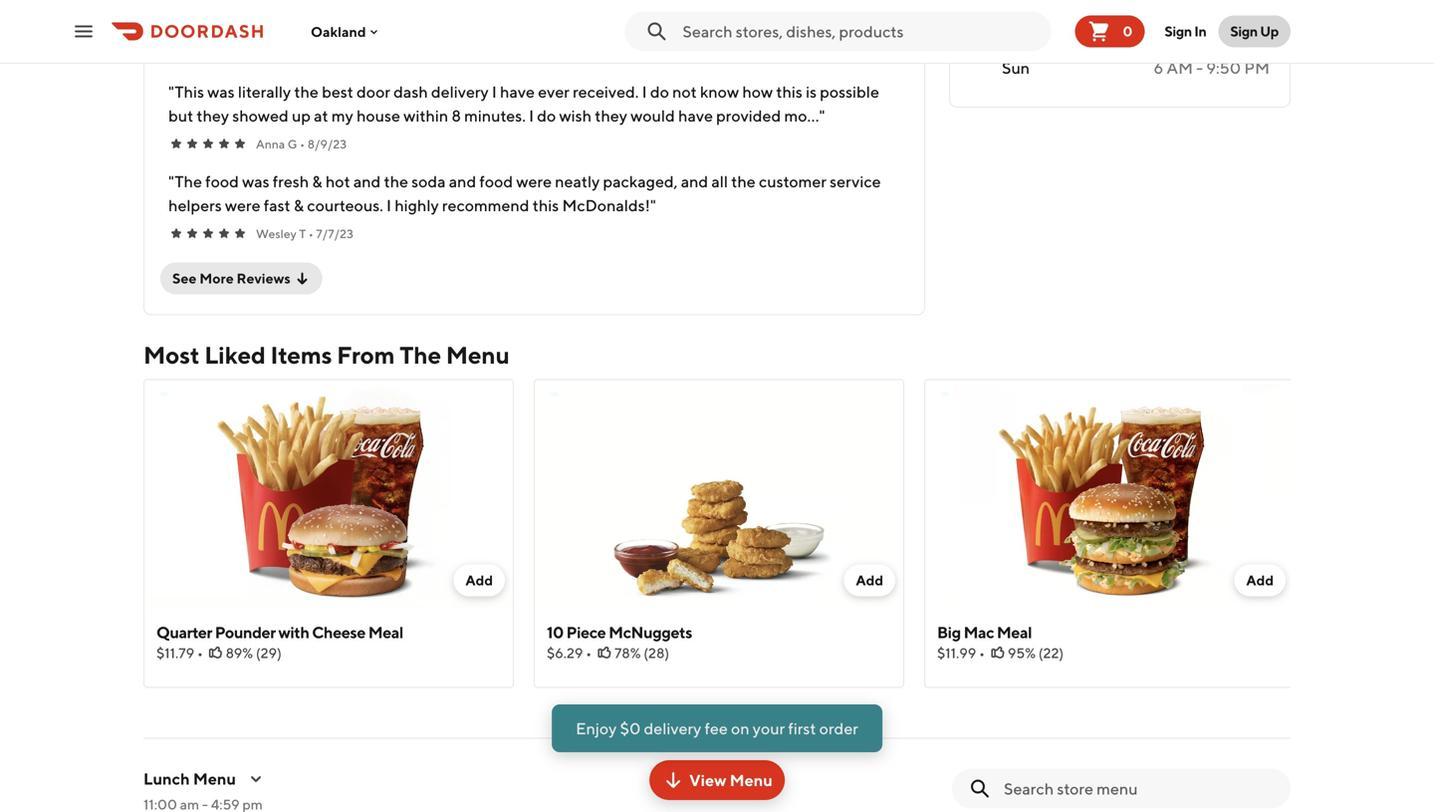Task type: vqa. For each thing, say whether or not it's contained in the screenshot.
second the - from the bottom of the page
yes



Task type: describe. For each thing, give the bounding box(es) containing it.
on
[[731, 719, 750, 738]]

menu for lunch menu
[[193, 769, 236, 788]]

most liked items from the menu heading
[[143, 339, 510, 371]]

2 - from the top
[[1197, 58, 1204, 77]]

piece
[[567, 623, 606, 642]]

wesley t • 7/7/23
[[256, 227, 354, 241]]

from
[[337, 341, 395, 369]]

2 am from the top
[[1167, 58, 1194, 77]]

78%
[[615, 645, 641, 661]]

view menu
[[690, 771, 773, 790]]

hide store hours button
[[955, 344, 1286, 408]]

menu for view menu
[[730, 771, 773, 790]]

0 button
[[1076, 15, 1145, 47]]

items
[[271, 341, 332, 369]]

hide store hours image
[[1250, 364, 1274, 388]]

10
[[547, 623, 564, 642]]

in
[[1195, 23, 1207, 39]]

1,000+
[[214, 30, 254, 44]]

oakland button
[[311, 23, 382, 40]]

with
[[278, 623, 309, 642]]

quarter pounder with cheese meal
[[156, 623, 403, 642]]

big mac meal
[[938, 623, 1032, 642]]

the
[[400, 341, 441, 369]]

view menu button
[[650, 760, 785, 800]]

95% (22)
[[1008, 645, 1064, 661]]

(29)
[[256, 645, 282, 661]]

quarter
[[156, 623, 212, 642]]

78% (28)
[[615, 645, 670, 661]]

anna g • 8/9/23
[[256, 137, 347, 151]]

enjoy
[[576, 719, 617, 738]]

g
[[288, 137, 298, 151]]

$6.29
[[547, 645, 583, 661]]

enjoy $0 delivery fee on your first order
[[576, 719, 859, 738]]

$11.79 •
[[156, 645, 203, 661]]

2 6 from the top
[[1154, 58, 1164, 77]]

cheese
[[312, 623, 366, 642]]

see more reviews button
[[160, 263, 323, 294]]

2 6 am - 9:50 pm from the top
[[1154, 58, 1270, 77]]

oakland
[[311, 23, 366, 40]]

sign for sign in
[[1165, 23, 1192, 39]]

anna
[[256, 137, 285, 151]]

• for big
[[980, 645, 985, 661]]

1 6 from the top
[[1154, 28, 1164, 47]]

call restaurant button
[[955, 408, 1286, 459]]

call restaurant image
[[1250, 421, 1274, 445]]

0
[[1123, 23, 1133, 39]]

mcnuggets
[[609, 623, 692, 642]]

most liked items from the menu
[[143, 341, 510, 369]]

add for big mac meal
[[1247, 572, 1274, 588]]

2 meal from the left
[[997, 623, 1032, 642]]

1 - from the top
[[1197, 28, 1204, 47]]

• for 10
[[586, 645, 592, 661]]

pounder
[[215, 623, 276, 642]]

2 pm from the top
[[1245, 58, 1270, 77]]

1 6 am - 9:50 pm from the top
[[1154, 28, 1270, 47]]



Task type: locate. For each thing, give the bounding box(es) containing it.
sun
[[1002, 58, 1030, 77]]

" " for wesley t • 7/7/23
[[168, 172, 656, 215]]

0 vertical spatial 6 am - 9:50 pm
[[1154, 28, 1270, 47]]

2 add button from the left
[[844, 564, 896, 596]]

- down in
[[1197, 58, 1204, 77]]

2 sign from the left
[[1231, 23, 1258, 39]]

1 am from the top
[[1167, 28, 1194, 47]]

meal right cheese
[[368, 623, 403, 642]]

" " for anna g • 8/9/23
[[168, 82, 825, 125]]

see more reviews
[[172, 270, 291, 286]]

6 down sign in link
[[1154, 58, 1164, 77]]

sign up link
[[1219, 15, 1291, 47]]

order
[[820, 719, 859, 738]]

1 sign from the left
[[1165, 23, 1192, 39]]

view
[[690, 771, 727, 790]]

1 meal from the left
[[368, 623, 403, 642]]

$11.79
[[156, 645, 194, 661]]

menu
[[446, 341, 510, 369], [193, 769, 236, 788], [730, 771, 773, 790]]

2 horizontal spatial menu
[[730, 771, 773, 790]]

1,000+ ratings
[[214, 30, 294, 44]]

(28)
[[644, 645, 670, 661]]

1 horizontal spatial add button
[[844, 564, 896, 596]]

sign in
[[1165, 23, 1207, 39]]

6
[[1154, 28, 1164, 47], [1154, 58, 1164, 77]]

• down big mac meal
[[980, 645, 985, 661]]

wesley
[[256, 227, 297, 241]]

7/7/23
[[316, 227, 354, 241]]

am left in
[[1167, 28, 1194, 47]]

menu right the
[[446, 341, 510, 369]]

2 " " from the top
[[168, 172, 656, 215]]

3 add from the left
[[1247, 572, 1274, 588]]

0 vertical spatial am
[[1167, 28, 1194, 47]]

sign in link
[[1153, 11, 1219, 51]]

1 vertical spatial 6
[[1154, 58, 1164, 77]]

menu right lunch
[[193, 769, 236, 788]]

menu right view
[[730, 771, 773, 790]]

-
[[1197, 28, 1204, 47], [1197, 58, 1204, 77]]

more
[[200, 270, 234, 286]]

lunch
[[143, 769, 190, 788]]

$6.29 •
[[547, 645, 592, 661]]

0 horizontal spatial add
[[466, 572, 493, 588]]

ratings
[[256, 30, 294, 44]]

1 vertical spatial " "
[[168, 172, 656, 215]]

" "
[[168, 82, 825, 125], [168, 172, 656, 215]]

1 pm from the top
[[1245, 28, 1270, 47]]

1 horizontal spatial add
[[856, 572, 884, 588]]

0 horizontal spatial sign
[[1165, 23, 1192, 39]]

menu inside view menu button
[[730, 771, 773, 790]]

$0
[[620, 719, 641, 738]]

first
[[789, 719, 817, 738]]

• right t
[[309, 227, 314, 241]]

1 horizontal spatial menu
[[446, 341, 510, 369]]

1 vertical spatial am
[[1167, 58, 1194, 77]]

mac
[[964, 623, 994, 642]]

$11.99 •
[[938, 645, 985, 661]]

10 piece mcnuggets
[[547, 623, 692, 642]]

up
[[1261, 23, 1279, 39]]

reviews
[[237, 270, 291, 286]]

big
[[938, 623, 961, 642]]

open menu image
[[72, 19, 96, 43]]

add button for quarter pounder with cheese meal
[[454, 564, 505, 596]]

89%
[[226, 645, 253, 661]]

add for 10 piece mcnuggets
[[856, 572, 884, 588]]

(22)
[[1039, 645, 1064, 661]]

6 am - 9:50 pm
[[1154, 28, 1270, 47], [1154, 58, 1270, 77]]

• right $11.79
[[197, 645, 203, 661]]

Store search: begin typing to search for stores available on DoorDash text field
[[683, 20, 1044, 42]]

• right g
[[300, 137, 305, 151]]

1 horizontal spatial sign
[[1231, 23, 1258, 39]]

delivery
[[644, 719, 702, 738]]

see
[[172, 270, 197, 286]]

t
[[299, 227, 306, 241]]

2 add from the left
[[856, 572, 884, 588]]

am
[[1167, 28, 1194, 47], [1167, 58, 1194, 77]]

95%
[[1008, 645, 1036, 661]]

sign up
[[1231, 23, 1279, 39]]

sign
[[1165, 23, 1192, 39], [1231, 23, 1258, 39]]

2 horizontal spatial add button
[[1235, 564, 1286, 596]]

• for quarter
[[197, 645, 203, 661]]

liked
[[204, 341, 266, 369]]

1 vertical spatial -
[[1197, 58, 1204, 77]]

meal up 95%
[[997, 623, 1032, 642]]

89% (29)
[[226, 645, 282, 661]]

am down sign in link
[[1167, 58, 1194, 77]]

menu inside most liked items from the menu 'heading'
[[446, 341, 510, 369]]

0 vertical spatial -
[[1197, 28, 1204, 47]]

pm down sign up link
[[1245, 58, 1270, 77]]

Item Search search field
[[1004, 778, 1275, 800]]

most
[[143, 341, 200, 369]]

1 horizontal spatial meal
[[997, 623, 1032, 642]]

3 add button from the left
[[1235, 564, 1286, 596]]

sign left up
[[1231, 23, 1258, 39]]

0 horizontal spatial add button
[[454, 564, 505, 596]]

1 add from the left
[[466, 572, 493, 588]]

1 9:50 from the top
[[1207, 28, 1242, 47]]

0 vertical spatial 9:50
[[1207, 28, 1242, 47]]

•
[[300, 137, 305, 151], [309, 227, 314, 241], [197, 645, 203, 661], [586, 645, 592, 661], [980, 645, 985, 661]]

1 vertical spatial 9:50
[[1207, 58, 1242, 77]]

1 " " from the top
[[168, 82, 825, 125]]

add button for 10 piece mcnuggets
[[844, 564, 896, 596]]

8/9/23
[[308, 137, 347, 151]]

meal
[[368, 623, 403, 642], [997, 623, 1032, 642]]

add button for big mac meal
[[1235, 564, 1286, 596]]

pm right in
[[1245, 28, 1270, 47]]

2 9:50 from the top
[[1207, 58, 1242, 77]]

2 horizontal spatial add
[[1247, 572, 1274, 588]]

add
[[466, 572, 493, 588], [856, 572, 884, 588], [1247, 572, 1274, 588]]

sign for sign up
[[1231, 23, 1258, 39]]

add for quarter pounder with cheese meal
[[466, 572, 493, 588]]

sign left in
[[1165, 23, 1192, 39]]

0 vertical spatial " "
[[168, 82, 825, 125]]

0 vertical spatial pm
[[1245, 28, 1270, 47]]

0 horizontal spatial menu
[[193, 769, 236, 788]]

- left sign up link
[[1197, 28, 1204, 47]]

1 add button from the left
[[454, 564, 505, 596]]

6 left sign in
[[1154, 28, 1164, 47]]

fee
[[705, 719, 728, 738]]

1 vertical spatial 6 am - 9:50 pm
[[1154, 58, 1270, 77]]

"
[[168, 82, 175, 101], [820, 106, 825, 125], [168, 172, 175, 191], [651, 196, 656, 215]]

0 horizontal spatial meal
[[368, 623, 403, 642]]

0 vertical spatial 6
[[1154, 28, 1164, 47]]

$11.99
[[938, 645, 977, 661]]

lunch menu
[[143, 769, 236, 788]]

pm
[[1245, 28, 1270, 47], [1245, 58, 1270, 77]]

1 vertical spatial pm
[[1245, 58, 1270, 77]]

add button
[[454, 564, 505, 596], [844, 564, 896, 596], [1235, 564, 1286, 596]]

• down piece at the left of page
[[586, 645, 592, 661]]

9:50
[[1207, 28, 1242, 47], [1207, 58, 1242, 77]]

your
[[753, 719, 785, 738]]



